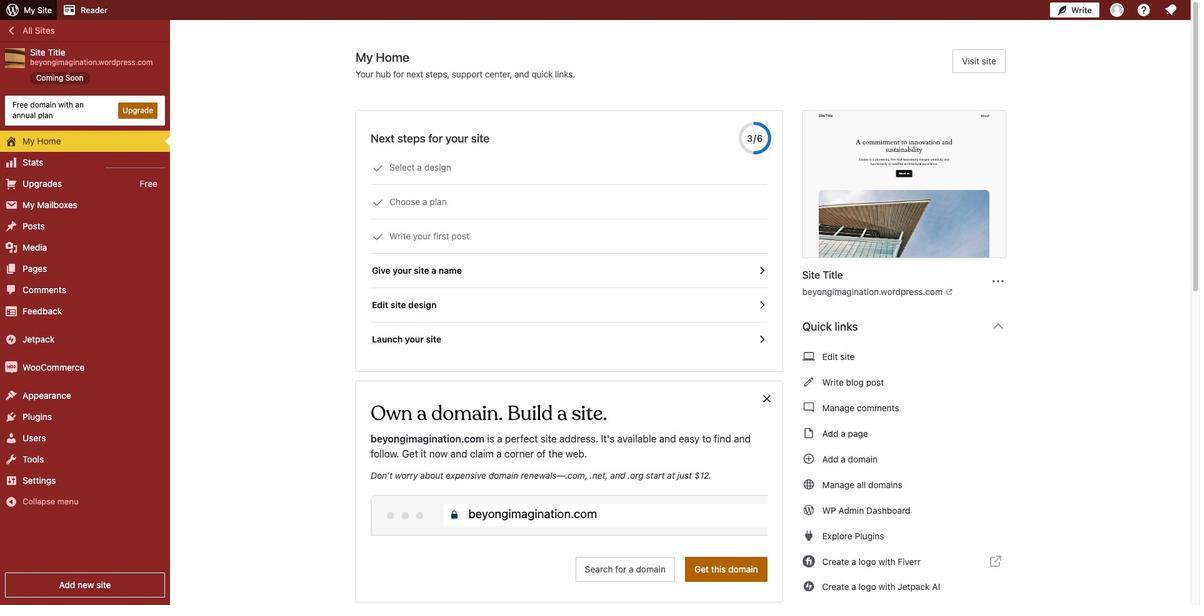 Task type: locate. For each thing, give the bounding box(es) containing it.
1 vertical spatial img image
[[5, 361, 18, 374]]

1 task complete image from the top
[[373, 163, 384, 174]]

0 vertical spatial img image
[[5, 333, 18, 346]]

0 vertical spatial task complete image
[[373, 163, 384, 174]]

progress bar
[[739, 122, 771, 154]]

1 vertical spatial task enabled image
[[756, 334, 768, 345]]

launchpad checklist element
[[371, 151, 768, 356]]

my profile image
[[1111, 3, 1124, 17]]

manage your notifications image
[[1164, 3, 1179, 18]]

edit image
[[803, 375, 815, 390]]

1 vertical spatial task complete image
[[373, 231, 384, 243]]

task complete image
[[373, 163, 384, 174], [373, 231, 384, 243]]

2 task enabled image from the top
[[756, 334, 768, 345]]

2 img image from the top
[[5, 361, 18, 374]]

main content
[[356, 49, 1016, 605]]

highest hourly views 0 image
[[106, 160, 165, 168]]

task complete image up task complete icon
[[373, 163, 384, 174]]

img image
[[5, 333, 18, 346], [5, 361, 18, 374]]

task enabled image
[[756, 300, 768, 311]]

task enabled image up task enabled icon
[[756, 265, 768, 276]]

insert_drive_file image
[[803, 426, 815, 441]]

dismiss domain name promotion image
[[761, 391, 773, 406]]

task enabled image down task enabled icon
[[756, 334, 768, 345]]

1 task enabled image from the top
[[756, 265, 768, 276]]

task complete image down task complete icon
[[373, 231, 384, 243]]

laptop image
[[803, 349, 815, 364]]

0 vertical spatial task enabled image
[[756, 265, 768, 276]]

task enabled image
[[756, 265, 768, 276], [756, 334, 768, 345]]

task complete image
[[373, 197, 384, 208]]



Task type: describe. For each thing, give the bounding box(es) containing it.
mode_comment image
[[803, 400, 815, 415]]

more options for site site title image
[[991, 274, 1006, 289]]

1 img image from the top
[[5, 333, 18, 346]]

2 task complete image from the top
[[373, 231, 384, 243]]

help image
[[1137, 3, 1152, 18]]



Task type: vqa. For each thing, say whether or not it's contained in the screenshot.
bottom img
yes



